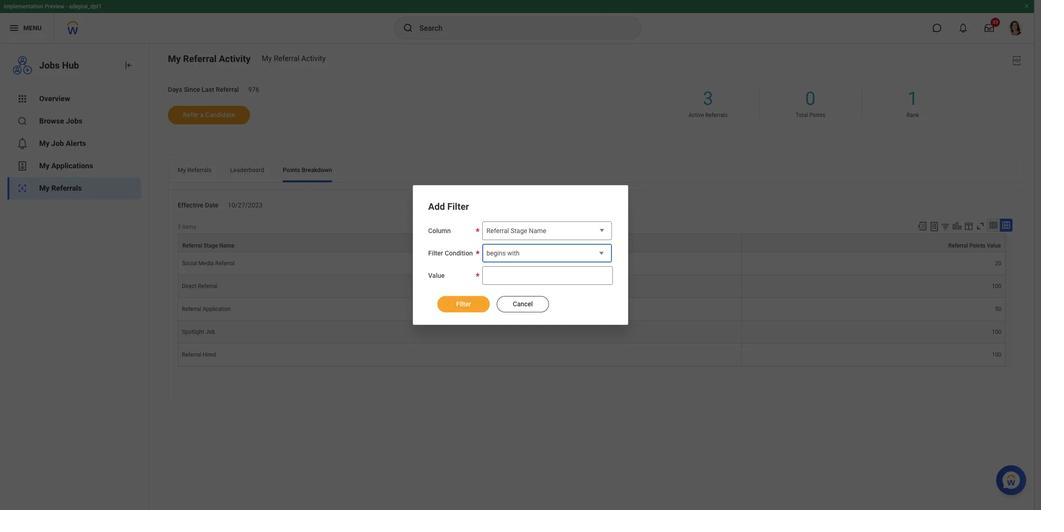 Task type: locate. For each thing, give the bounding box(es) containing it.
0 horizontal spatial my referral activity
[[168, 53, 251, 64]]

4 row from the top
[[178, 298, 1006, 321]]

social
[[182, 260, 197, 267]]

tab list
[[168, 160, 1023, 182]]

export to worksheets image
[[929, 221, 940, 233]]

0 vertical spatial value
[[987, 242, 1002, 249]]

begins with button
[[483, 244, 612, 264]]

my referral activity
[[168, 53, 251, 64], [262, 54, 326, 63]]

5 row from the top
[[178, 321, 1006, 344]]

0 vertical spatial job
[[51, 139, 64, 148]]

referral points value
[[949, 242, 1002, 249]]

begins with
[[487, 250, 520, 257]]

2 horizontal spatial referrals
[[706, 112, 728, 118]]

0 horizontal spatial referrals
[[51, 184, 82, 193]]

jobs
[[39, 60, 60, 71], [66, 117, 82, 126]]

100 for direct referral
[[993, 283, 1002, 290]]

close environment banner image
[[1024, 3, 1030, 9]]

0 horizontal spatial referral stage name
[[182, 242, 234, 249]]

direct referral
[[182, 283, 217, 290]]

cancel button
[[497, 296, 549, 313]]

1 vertical spatial referrals
[[187, 166, 212, 173]]

candidate
[[205, 111, 235, 118]]

breakdown
[[302, 166, 332, 173]]

1 horizontal spatial activity
[[302, 54, 326, 63]]

profile logan mcneil element
[[1003, 18, 1029, 38]]

days
[[168, 86, 182, 93]]

referral stage name inside referral stage name popup button
[[182, 242, 234, 249]]

0 horizontal spatial jobs
[[39, 60, 60, 71]]

referral stage name
[[487, 227, 547, 235], [182, 242, 234, 249]]

my
[[168, 53, 181, 64], [262, 54, 272, 63], [39, 139, 49, 148], [39, 161, 49, 170], [178, 166, 186, 173], [39, 184, 49, 193]]

2 100 from the top
[[993, 329, 1002, 335]]

adeptai_dpt1
[[69, 3, 102, 10]]

100
[[993, 283, 1002, 290], [993, 329, 1002, 335], [993, 352, 1002, 358]]

name inside dropdown button
[[529, 227, 547, 235]]

-
[[66, 3, 68, 10]]

referral stage name inside referral stage name dropdown button
[[487, 227, 547, 235]]

stage inside referral stage name dropdown button
[[511, 227, 528, 235]]

job right spotlight
[[206, 329, 215, 335]]

row containing social media referral
[[178, 252, 1006, 275]]

3 100 from the top
[[993, 352, 1002, 358]]

1 horizontal spatial points
[[810, 112, 826, 118]]

effective date element
[[228, 196, 263, 210]]

stage for referral stage name dropdown button
[[511, 227, 528, 235]]

1 vertical spatial points
[[283, 166, 300, 173]]

referral
[[183, 53, 217, 64], [274, 54, 300, 63], [216, 86, 239, 93], [487, 227, 509, 235], [182, 242, 202, 249], [949, 242, 969, 249], [215, 260, 235, 267], [198, 283, 217, 290], [182, 306, 201, 312], [182, 352, 201, 358]]

3 row from the top
[[178, 275, 1006, 298]]

stage up social media referral
[[204, 242, 218, 249]]

referral application
[[182, 306, 231, 312]]

1 vertical spatial filter
[[428, 250, 443, 257]]

overview link
[[7, 88, 141, 110]]

0 vertical spatial referrals
[[706, 112, 728, 118]]

referrals inside 3 active referrals
[[706, 112, 728, 118]]

expand table image
[[1002, 221, 1011, 230]]

1 rank
[[907, 88, 919, 118]]

my referrals down the my applications
[[39, 184, 82, 193]]

my referrals
[[178, 166, 212, 173], [39, 184, 82, 193]]

name for referral stage name dropdown button
[[529, 227, 547, 235]]

1 vertical spatial value
[[428, 272, 445, 280]]

2 vertical spatial 100
[[993, 352, 1002, 358]]

1 row from the top
[[178, 234, 1006, 252]]

points left breakdown
[[283, 166, 300, 173]]

1
[[908, 88, 919, 110]]

0 horizontal spatial value
[[428, 272, 445, 280]]

notifications large image
[[17, 138, 28, 149]]

jobs hub
[[39, 60, 79, 71]]

referrals
[[706, 112, 728, 118], [187, 166, 212, 173], [51, 184, 82, 193]]

search image
[[403, 22, 414, 34]]

referral stage name up social media referral
[[182, 242, 234, 249]]

spotlight
[[182, 329, 204, 335]]

name up begins with popup button
[[529, 227, 547, 235]]

fullscreen image
[[976, 221, 986, 232]]

row
[[178, 234, 1006, 252], [178, 252, 1006, 275], [178, 275, 1006, 298], [178, 298, 1006, 321], [178, 321, 1006, 344], [178, 344, 1006, 367]]

rank
[[907, 112, 919, 118]]

notifications large image
[[959, 23, 968, 33]]

2 horizontal spatial points
[[970, 242, 986, 249]]

with
[[508, 250, 520, 257]]

2 vertical spatial referrals
[[51, 184, 82, 193]]

referral stage name for referral stage name popup button
[[182, 242, 234, 249]]

1 horizontal spatial my referrals
[[178, 166, 212, 173]]

referrals down the my applications
[[51, 184, 82, 193]]

1 horizontal spatial my referral activity
[[262, 54, 326, 63]]

1 vertical spatial name
[[219, 242, 234, 249]]

referrals up effective date
[[187, 166, 212, 173]]

stage for referral stage name popup button
[[204, 242, 218, 249]]

1 100 from the top
[[993, 283, 1002, 290]]

filter condition
[[428, 250, 473, 257]]

expand/collapse chart image
[[953, 221, 963, 232]]

my inside "link"
[[39, 184, 49, 193]]

days since last referral
[[168, 86, 239, 93]]

column
[[428, 227, 451, 235]]

jobs down 'overview' link
[[66, 117, 82, 126]]

referral stage name up with
[[487, 227, 547, 235]]

overview
[[39, 94, 70, 103]]

transformation import image
[[123, 60, 134, 71]]

export to excel image
[[918, 221, 928, 232]]

0 vertical spatial points
[[810, 112, 826, 118]]

job for spotlight
[[206, 329, 215, 335]]

job inside navigation pane region
[[51, 139, 64, 148]]

1 vertical spatial my referrals
[[39, 184, 82, 193]]

referrals down '3'
[[706, 112, 728, 118]]

job inside "row"
[[206, 329, 215, 335]]

0 vertical spatial stage
[[511, 227, 528, 235]]

referral stage name button
[[178, 234, 742, 252]]

total
[[796, 112, 809, 118]]

referral points value button
[[742, 234, 1006, 252]]

0 horizontal spatial job
[[51, 139, 64, 148]]

0 vertical spatial referral stage name
[[487, 227, 547, 235]]

referral hired
[[182, 352, 216, 358]]

activity
[[219, 53, 251, 64], [302, 54, 326, 63]]

click to view/edit grid preferences image
[[964, 221, 974, 232]]

6 row from the top
[[178, 344, 1006, 367]]

filter for filter condition
[[428, 250, 443, 257]]

row containing spotlight job
[[178, 321, 1006, 344]]

effective
[[178, 201, 203, 209]]

0 horizontal spatial points
[[283, 166, 300, 173]]

0 horizontal spatial my referrals
[[39, 184, 82, 193]]

name up social media referral
[[219, 242, 234, 249]]

value
[[987, 242, 1002, 249], [428, 272, 445, 280]]

effective date
[[178, 201, 219, 209]]

points right total
[[810, 112, 826, 118]]

applications
[[51, 161, 93, 170]]

referral inside dropdown button
[[487, 227, 509, 235]]

1 vertical spatial 100
[[993, 329, 1002, 335]]

stage
[[511, 227, 528, 235], [204, 242, 218, 249]]

stage up with
[[511, 227, 528, 235]]

1 horizontal spatial referral stage name
[[487, 227, 547, 235]]

2 row from the top
[[178, 252, 1006, 275]]

name
[[529, 227, 547, 235], [219, 242, 234, 249]]

2 vertical spatial points
[[970, 242, 986, 249]]

1 horizontal spatial name
[[529, 227, 547, 235]]

my job alerts link
[[7, 133, 141, 155]]

my referrals up effective date
[[178, 166, 212, 173]]

begins
[[487, 250, 506, 257]]

1 horizontal spatial jobs
[[66, 117, 82, 126]]

job
[[51, 139, 64, 148], [206, 329, 215, 335]]

1 vertical spatial referral stage name
[[182, 242, 234, 249]]

0 vertical spatial jobs
[[39, 60, 60, 71]]

hired
[[203, 352, 216, 358]]

3
[[703, 88, 714, 110]]

implementation preview -   adeptai_dpt1
[[4, 3, 102, 10]]

direct
[[182, 283, 197, 290]]

1 horizontal spatial stage
[[511, 227, 528, 235]]

my referrals image
[[17, 183, 28, 194]]

0 horizontal spatial name
[[219, 242, 234, 249]]

0 vertical spatial 100
[[993, 283, 1002, 290]]

jobs left the 'hub'
[[39, 60, 60, 71]]

since
[[184, 86, 200, 93]]

100 for spotlight job
[[993, 329, 1002, 335]]

browse jobs
[[39, 117, 82, 126]]

refer
[[183, 111, 199, 118]]

filter
[[448, 201, 469, 212], [428, 250, 443, 257], [456, 301, 471, 308]]

2 vertical spatial filter
[[456, 301, 471, 308]]

value up 20
[[987, 242, 1002, 249]]

1 vertical spatial stage
[[204, 242, 218, 249]]

stage inside referral stage name popup button
[[204, 242, 218, 249]]

toolbar
[[913, 219, 1013, 234]]

1 vertical spatial job
[[206, 329, 215, 335]]

filter inside button
[[456, 301, 471, 308]]

1 horizontal spatial value
[[987, 242, 1002, 249]]

points down the fullscreen image
[[970, 242, 986, 249]]

my referrals inside "link"
[[39, 184, 82, 193]]

job left alerts
[[51, 139, 64, 148]]

points inside 0 total points
[[810, 112, 826, 118]]

0 vertical spatial name
[[529, 227, 547, 235]]

active
[[689, 112, 704, 118]]

points
[[810, 112, 826, 118], [283, 166, 300, 173], [970, 242, 986, 249]]

0 horizontal spatial stage
[[204, 242, 218, 249]]

region containing filter
[[428, 289, 613, 314]]

value down filter condition
[[428, 272, 445, 280]]

name inside popup button
[[219, 242, 234, 249]]

0 horizontal spatial activity
[[219, 53, 251, 64]]

region
[[428, 289, 613, 314]]

1 horizontal spatial job
[[206, 329, 215, 335]]



Task type: vqa. For each thing, say whether or not it's contained in the screenshot.
Overview LINK
yes



Task type: describe. For each thing, give the bounding box(es) containing it.
points inside popup button
[[970, 242, 986, 249]]

application
[[203, 306, 231, 312]]

1 vertical spatial jobs
[[66, 117, 82, 126]]

filter button
[[438, 296, 490, 313]]

table image
[[989, 221, 999, 230]]

referral stage name for referral stage name dropdown button
[[487, 227, 547, 235]]

1 horizontal spatial referrals
[[187, 166, 212, 173]]

inbox large image
[[985, 23, 995, 33]]

0 vertical spatial my referrals
[[178, 166, 212, 173]]

items
[[182, 224, 196, 231]]

media
[[199, 260, 214, 267]]

0
[[806, 88, 816, 110]]

value inside add filter 'dialog'
[[428, 272, 445, 280]]

add filter dialog
[[413, 185, 629, 325]]

preview
[[45, 3, 64, 10]]

referral stage name button
[[483, 222, 612, 241]]

cancel
[[513, 301, 533, 308]]

navigation pane region
[[0, 43, 149, 511]]

social media referral
[[182, 260, 235, 267]]

referrals inside "link"
[[51, 184, 82, 193]]

my applications
[[39, 161, 93, 170]]

region inside add filter 'dialog'
[[428, 289, 613, 314]]

hub
[[62, 60, 79, 71]]

5
[[178, 224, 181, 231]]

add
[[428, 201, 445, 212]]

my referrals link
[[7, 177, 141, 200]]

row containing direct referral
[[178, 275, 1006, 298]]

job for my
[[51, 139, 64, 148]]

document star image
[[17, 161, 28, 172]]

Value text field
[[483, 266, 613, 285]]

50
[[996, 306, 1002, 312]]

3 active referrals
[[689, 88, 728, 118]]

my job alerts
[[39, 139, 86, 148]]

select to filter grid data image
[[941, 222, 951, 232]]

0 total points
[[796, 88, 826, 118]]

condition
[[445, 250, 473, 257]]

implementation preview -   adeptai_dpt1 banner
[[0, 0, 1035, 43]]

10/27/2023
[[228, 201, 263, 209]]

row containing referral application
[[178, 298, 1006, 321]]

refer a candidate
[[183, 111, 235, 118]]

leaderboard
[[230, 166, 264, 173]]

value inside popup button
[[987, 242, 1002, 249]]

5 items
[[178, 224, 196, 231]]

days since last referral element
[[248, 80, 259, 94]]

jobs hub element
[[39, 59, 115, 72]]

row containing referral hired
[[178, 344, 1006, 367]]

row containing referral stage name
[[178, 234, 1006, 252]]

filter for filter
[[456, 301, 471, 308]]

browse
[[39, 117, 64, 126]]

a
[[200, 111, 204, 118]]

20
[[996, 260, 1002, 267]]

heatmap image
[[17, 93, 28, 105]]

976
[[248, 86, 259, 93]]

spotlight job
[[182, 329, 215, 335]]

date
[[205, 201, 219, 209]]

last
[[202, 86, 214, 93]]

browse jobs link
[[7, 110, 141, 133]]

my applications link
[[7, 155, 141, 177]]

alerts
[[66, 139, 86, 148]]

tab list containing my referrals
[[168, 160, 1023, 182]]

points breakdown
[[283, 166, 332, 173]]

search image
[[17, 116, 28, 127]]

add filter
[[428, 201, 469, 212]]

0 vertical spatial filter
[[448, 201, 469, 212]]

name for referral stage name popup button
[[219, 242, 234, 249]]

view printable version (pdf) image
[[1012, 55, 1023, 66]]

refer a candidate button
[[168, 106, 250, 124]]

implementation
[[4, 3, 43, 10]]

100 for referral hired
[[993, 352, 1002, 358]]



